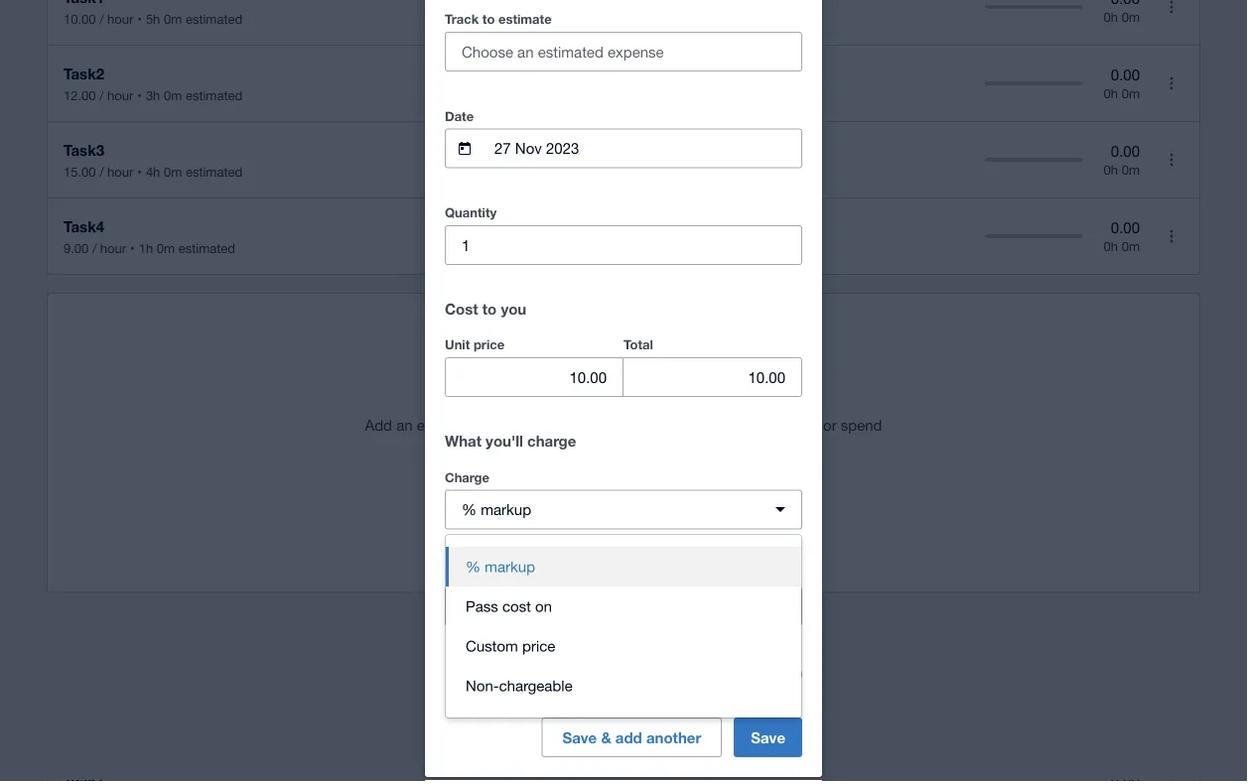 Task type: locate. For each thing, give the bounding box(es) containing it.
1 horizontal spatial or
[[824, 417, 837, 435]]

expense right an
[[417, 417, 473, 435]]

no
[[514, 387, 537, 406]]

to for track
[[483, 11, 495, 27]]

the
[[512, 417, 533, 435]]

from left the
[[477, 417, 508, 435]]

hour left 1h
[[100, 241, 126, 256]]

1h
[[139, 241, 153, 256]]

3 0.00 0h 0m from the top
[[1104, 220, 1141, 254]]

2 to from the top
[[483, 300, 497, 318]]

quantity
[[445, 205, 497, 221]]

hour inside task2 12.00 / hour • 3h 0m estimated
[[107, 88, 133, 103]]

/ down task3
[[99, 164, 104, 180]]

1 vertical spatial to
[[483, 300, 497, 318]]

estimate
[[499, 11, 552, 27]]

1 0.00 from the top
[[1112, 67, 1141, 84]]

15.00 down task3
[[64, 164, 96, 180]]

save & add another button
[[542, 669, 723, 782]]

save for save
[[751, 729, 786, 747]]

what you'll charge
[[445, 432, 577, 450]]

0h for task4
[[1104, 239, 1119, 254]]

/ right 12.00
[[99, 88, 104, 103]]

0 vertical spatial %
[[462, 501, 477, 519]]

15.00
[[64, 164, 96, 180], [754, 662, 803, 687]]

markup for % markup popup button
[[481, 501, 532, 519]]

% markup
[[462, 501, 532, 519], [466, 559, 536, 576]]

cost to you
[[445, 300, 527, 318]]

add down what you'll charge
[[515, 505, 543, 523]]

1 vertical spatial % markup
[[466, 559, 536, 576]]

% down charge at the left of page
[[462, 501, 477, 519]]

1 horizontal spatial save
[[751, 729, 786, 747]]

save left &
[[563, 729, 597, 747]]

0 vertical spatial group
[[445, 333, 803, 397]]

0 vertical spatial to
[[483, 11, 495, 27]]

estimated inside task3 15.00 / hour • 4h 0m estimated
[[186, 164, 243, 180]]

add expense
[[515, 505, 607, 523]]

or
[[617, 417, 631, 435], [824, 417, 837, 435]]

a left bill
[[789, 417, 797, 435]]

1 vertical spatial markup
[[485, 559, 536, 576]]

hour for task2
[[107, 88, 133, 103]]

2 a from the left
[[789, 417, 797, 435]]

15.00 up save button
[[754, 662, 803, 687]]

• inside task2 12.00 / hour • 3h 0m estimated
[[137, 88, 142, 103]]

task4 9.00 / hour • 1h 0m estimated
[[64, 218, 235, 256]]

4 0h from the top
[[1104, 239, 1119, 254]]

0 vertical spatial expense
[[417, 417, 473, 435]]

add left an
[[365, 417, 392, 435]]

• inside task4 9.00 / hour • 1h 0m estimated
[[130, 241, 135, 256]]

2 save from the left
[[751, 729, 786, 747]]

price
[[474, 337, 505, 353], [523, 638, 556, 656]]

1 save from the left
[[563, 729, 597, 747]]

expense
[[417, 417, 473, 435], [547, 505, 607, 523]]

1 vertical spatial 0.00 0h 0m
[[1104, 143, 1141, 178]]

hour inside task4 9.00 / hour • 1h 0m estimated
[[100, 241, 126, 256]]

1 horizontal spatial expense
[[547, 505, 607, 523]]

0 horizontal spatial save
[[563, 729, 597, 747]]

or up "money"
[[617, 417, 631, 435]]

• inside task3 15.00 / hour • 4h 0m estimated
[[137, 164, 142, 180]]

% markup inside button
[[466, 559, 536, 576]]

% for % markup popup button
[[462, 501, 477, 519]]

12.00
[[64, 88, 96, 103]]

% up pass
[[466, 559, 481, 576]]

1 a from the left
[[682, 417, 690, 435]]

% inside button
[[466, 559, 481, 576]]

price inside 15.00 "dialog"
[[474, 337, 505, 353]]

/
[[99, 11, 104, 27], [99, 88, 104, 103], [99, 164, 104, 180], [92, 241, 97, 256]]

0.00 for task3
[[1112, 143, 1141, 161]]

0h for task3
[[1104, 162, 1119, 178]]

0 vertical spatial 0.00
[[1112, 67, 1141, 84]]

% inside popup button
[[462, 501, 477, 519]]

2 vertical spatial 0.00 0h 0m
[[1104, 220, 1141, 254]]

date
[[445, 108, 474, 124]]

price up chargeable
[[523, 638, 556, 656]]

• left 4h
[[137, 164, 142, 180]]

•
[[137, 11, 142, 27], [137, 88, 142, 103], [137, 164, 142, 180], [130, 241, 135, 256]]

0 vertical spatial 0.00 0h 0m
[[1104, 67, 1141, 101]]

markup inside button
[[485, 559, 536, 576]]

15.00 inside task3 15.00 / hour • 4h 0m estimated
[[64, 164, 96, 180]]

• left 1h
[[130, 241, 135, 256]]

estimated inside task4 9.00 / hour • 1h 0m estimated
[[179, 241, 235, 256]]

chargeable
[[499, 678, 573, 696]]

1 horizontal spatial a
[[789, 417, 797, 435]]

to
[[483, 11, 495, 27], [483, 300, 497, 318]]

10.00
[[64, 11, 96, 27]]

% markup down charge at the left of page
[[462, 501, 532, 519]]

0 horizontal spatial price
[[474, 337, 505, 353]]

hour inside task3 15.00 / hour • 4h 0m estimated
[[107, 164, 133, 180]]

15.00 inside "dialog"
[[754, 662, 803, 687]]

0 horizontal spatial a
[[682, 417, 690, 435]]

estimated right 1h
[[179, 241, 235, 256]]

add an expense from the add button or assign a line item from a bill or spend money
[[365, 417, 883, 459]]

% markup for % markup button
[[466, 559, 536, 576]]

hour left 4h
[[107, 164, 133, 180]]

hour
[[107, 11, 133, 27], [107, 88, 133, 103], [107, 164, 133, 180], [100, 241, 126, 256]]

1 vertical spatial expense
[[547, 505, 607, 523]]

custom price
[[466, 638, 556, 656]]

9.00
[[64, 241, 89, 256]]

add
[[365, 417, 392, 435], [537, 417, 566, 435], [515, 505, 543, 523]]

/ inside task2 12.00 / hour • 3h 0m estimated
[[99, 88, 104, 103]]

price for custom price
[[523, 638, 556, 656]]

from right item
[[754, 417, 785, 435]]

track to estimate
[[445, 11, 552, 27]]

save right another
[[751, 729, 786, 747]]

total
[[624, 337, 654, 353]]

3h
[[146, 88, 160, 103]]

• left 3h
[[137, 88, 142, 103]]

1 to from the top
[[483, 11, 495, 27]]

non-chargeable
[[466, 678, 573, 696]]

0 horizontal spatial expense
[[417, 417, 473, 435]]

0.00 for task2
[[1112, 67, 1141, 84]]

/ right 9.00
[[92, 241, 97, 256]]

%
[[462, 501, 477, 519], [466, 559, 481, 576]]

0.00 0h 0m for task4
[[1104, 220, 1141, 254]]

0.00 0h 0m for task3
[[1104, 143, 1141, 178]]

3 0h from the top
[[1104, 162, 1119, 178]]

add
[[616, 729, 643, 747]]

1 0.00 0h 0m from the top
[[1104, 67, 1141, 101]]

hour left 3h
[[107, 88, 133, 103]]

0m
[[1122, 9, 1141, 25], [164, 11, 182, 27], [1122, 86, 1141, 101], [164, 88, 182, 103], [1122, 162, 1141, 178], [164, 164, 182, 180], [1122, 239, 1141, 254], [157, 241, 175, 256]]

markup
[[481, 501, 532, 519], [485, 559, 536, 576]]

to left you
[[483, 300, 497, 318]]

on
[[536, 599, 552, 616]]

0 vertical spatial price
[[474, 337, 505, 353]]

estimated right 4h
[[186, 164, 243, 180]]

expense up % markup button
[[547, 505, 607, 523]]

1 vertical spatial group
[[446, 536, 802, 719]]

0 vertical spatial 15.00
[[64, 164, 96, 180]]

Date field
[[493, 130, 802, 167]]

Percentage field
[[446, 588, 802, 626]]

charge
[[445, 470, 490, 485]]

task3 15.00 / hour • 4h 0m estimated
[[64, 142, 243, 180]]

/ inside task3 15.00 / hour • 4h 0m estimated
[[99, 164, 104, 180]]

1 horizontal spatial from
[[754, 417, 785, 435]]

loading progress bar
[[592, 669, 673, 782]]

you
[[501, 300, 527, 318]]

pass cost on
[[466, 599, 552, 616]]

markup inside popup button
[[481, 501, 532, 519]]

a
[[682, 417, 690, 435], [789, 417, 797, 435]]

markup down charge at the left of page
[[481, 501, 532, 519]]

custom price button
[[446, 627, 802, 667]]

to right track
[[483, 11, 495, 27]]

markup up pass cost on
[[485, 559, 536, 576]]

Quantity field
[[446, 227, 802, 264]]

pass
[[466, 599, 499, 616]]

% markup button
[[445, 490, 803, 530]]

save
[[563, 729, 597, 747], [751, 729, 786, 747]]

add right the
[[537, 417, 566, 435]]

price inside custom price button
[[523, 638, 556, 656]]

from
[[477, 417, 508, 435], [754, 417, 785, 435]]

price right the unit
[[474, 337, 505, 353]]

estimated inside task2 12.00 / hour • 3h 0m estimated
[[186, 88, 243, 103]]

0h for task2
[[1104, 86, 1119, 101]]

hour left "5h"
[[107, 11, 133, 27]]

estimated for task4
[[179, 241, 235, 256]]

group
[[445, 333, 803, 397], [446, 536, 802, 719]]

3 0.00 from the top
[[1112, 220, 1141, 237]]

% markup up pass cost on
[[466, 559, 536, 576]]

&
[[602, 729, 612, 747]]

2 0.00 0h 0m from the top
[[1104, 143, 1141, 178]]

add inside button
[[515, 505, 543, 523]]

what
[[445, 432, 482, 450]]

a left line
[[682, 417, 690, 435]]

1 horizontal spatial 15.00
[[754, 662, 803, 687]]

1 vertical spatial price
[[523, 638, 556, 656]]

0h
[[1104, 9, 1119, 25], [1104, 86, 1119, 101], [1104, 162, 1119, 178], [1104, 239, 1119, 254]]

1 horizontal spatial price
[[523, 638, 556, 656]]

2 0h from the top
[[1104, 86, 1119, 101]]

estimated right 3h
[[186, 88, 243, 103]]

0 horizontal spatial 15.00
[[64, 164, 96, 180]]

/ inside task4 9.00 / hour • 1h 0m estimated
[[92, 241, 97, 256]]

1 vertical spatial 15.00
[[754, 662, 803, 687]]

spend
[[841, 417, 883, 435]]

or right bill
[[824, 417, 837, 435]]

• for task4
[[130, 241, 135, 256]]

/ for task4
[[92, 241, 97, 256]]

group containing unit price
[[445, 333, 803, 397]]

1 0h from the top
[[1104, 9, 1119, 25]]

2 0.00 from the top
[[1112, 143, 1141, 161]]

0.00
[[1112, 67, 1141, 84], [1112, 143, 1141, 161], [1112, 220, 1141, 237]]

button
[[570, 417, 613, 435]]

% for % markup button
[[466, 559, 481, 576]]

estimated
[[186, 11, 243, 27], [186, 88, 243, 103], [186, 164, 243, 180], [179, 241, 235, 256]]

0 horizontal spatial or
[[617, 417, 631, 435]]

1 vertical spatial %
[[466, 559, 481, 576]]

list box
[[446, 536, 802, 719]]

0 vertical spatial % markup
[[462, 501, 532, 519]]

you'll
[[486, 432, 523, 450]]

% markup inside popup button
[[462, 501, 532, 519]]

0 vertical spatial markup
[[481, 501, 532, 519]]

% markup for % markup popup button
[[462, 501, 532, 519]]

0 horizontal spatial from
[[477, 417, 508, 435]]

0.00 0h 0m
[[1104, 67, 1141, 101], [1104, 143, 1141, 178], [1104, 220, 1141, 254]]

2 vertical spatial 0.00
[[1112, 220, 1141, 237]]

4h
[[146, 164, 160, 180]]

1 vertical spatial 0.00
[[1112, 143, 1141, 161]]



Task type: describe. For each thing, give the bounding box(es) containing it.
save & add another
[[563, 729, 702, 747]]

another
[[647, 729, 702, 747]]

task2 12.00 / hour • 3h 0m estimated
[[64, 65, 243, 103]]

0.00 for task4
[[1112, 220, 1141, 237]]

• left "5h"
[[137, 11, 142, 27]]

list box containing % markup
[[446, 536, 802, 719]]

an
[[397, 417, 413, 435]]

/ for task3
[[99, 164, 104, 180]]

cost
[[503, 599, 531, 616]]

Unit price field
[[446, 359, 623, 396]]

charge
[[528, 432, 577, 450]]

expense inside button
[[547, 505, 607, 523]]

/ for task2
[[99, 88, 104, 103]]

track
[[445, 11, 479, 27]]

1 or from the left
[[617, 417, 631, 435]]

Choose an estimated expense field
[[446, 33, 802, 71]]

1 from from the left
[[477, 417, 508, 435]]

5h
[[146, 11, 160, 27]]

this
[[642, 387, 672, 406]]

0m inside task2 12.00 / hour • 3h 0m estimated
[[164, 88, 182, 103]]

non-chargeable button
[[446, 667, 802, 707]]

add expense button
[[498, 494, 624, 534]]

task2
[[64, 65, 104, 83]]

add for expense
[[515, 505, 543, 523]]

markup for % markup button
[[485, 559, 536, 576]]

add for an
[[365, 417, 392, 435]]

project
[[676, 387, 733, 406]]

10.00 / hour • 5h 0m estimated
[[64, 11, 243, 27]]

assign
[[635, 417, 678, 435]]

group inside 15.00 "dialog"
[[445, 333, 803, 397]]

hour for task3
[[107, 164, 133, 180]]

% markup button
[[446, 548, 802, 588]]

15.00 dialog
[[425, 0, 823, 782]]

no expenses in this project
[[514, 387, 733, 406]]

group containing % markup
[[446, 536, 802, 719]]

2 from from the left
[[754, 417, 785, 435]]

money
[[601, 441, 646, 459]]

expenses
[[542, 387, 619, 406]]

bill
[[801, 417, 820, 435]]

task3
[[64, 142, 104, 159]]

/ right 10.00 on the top of page
[[99, 11, 104, 27]]

0m inside task4 9.00 / hour • 1h 0m estimated
[[157, 241, 175, 256]]

hour for task4
[[100, 241, 126, 256]]

unit
[[445, 337, 470, 353]]

expense inside the add an expense from the add button or assign a line item from a bill or spend money
[[417, 417, 473, 435]]

in
[[623, 387, 638, 406]]

2 or from the left
[[824, 417, 837, 435]]

estimated for task2
[[186, 88, 243, 103]]

Total field
[[624, 359, 802, 396]]

to for cost
[[483, 300, 497, 318]]

estimated for task3
[[186, 164, 243, 180]]

price for unit price
[[474, 337, 505, 353]]

pass cost on button
[[446, 588, 802, 627]]

custom
[[466, 638, 518, 656]]

task4
[[64, 218, 104, 236]]

• for task2
[[137, 88, 142, 103]]

• for task3
[[137, 164, 142, 180]]

line
[[694, 417, 717, 435]]

non-
[[466, 678, 499, 696]]

save for save & add another
[[563, 729, 597, 747]]

0m inside task3 15.00 / hour • 4h 0m estimated
[[164, 164, 182, 180]]

estimated right "5h"
[[186, 11, 243, 27]]

0h 0m
[[1104, 9, 1141, 25]]

cost
[[445, 300, 479, 318]]

unit price
[[445, 337, 505, 353]]

item
[[721, 417, 750, 435]]

save button
[[734, 718, 803, 758]]

0.00 0h 0m for task2
[[1104, 67, 1141, 101]]

percentage
[[445, 567, 516, 582]]



Task type: vqa. For each thing, say whether or not it's contained in the screenshot.
'% markup' in % markup popup button
yes



